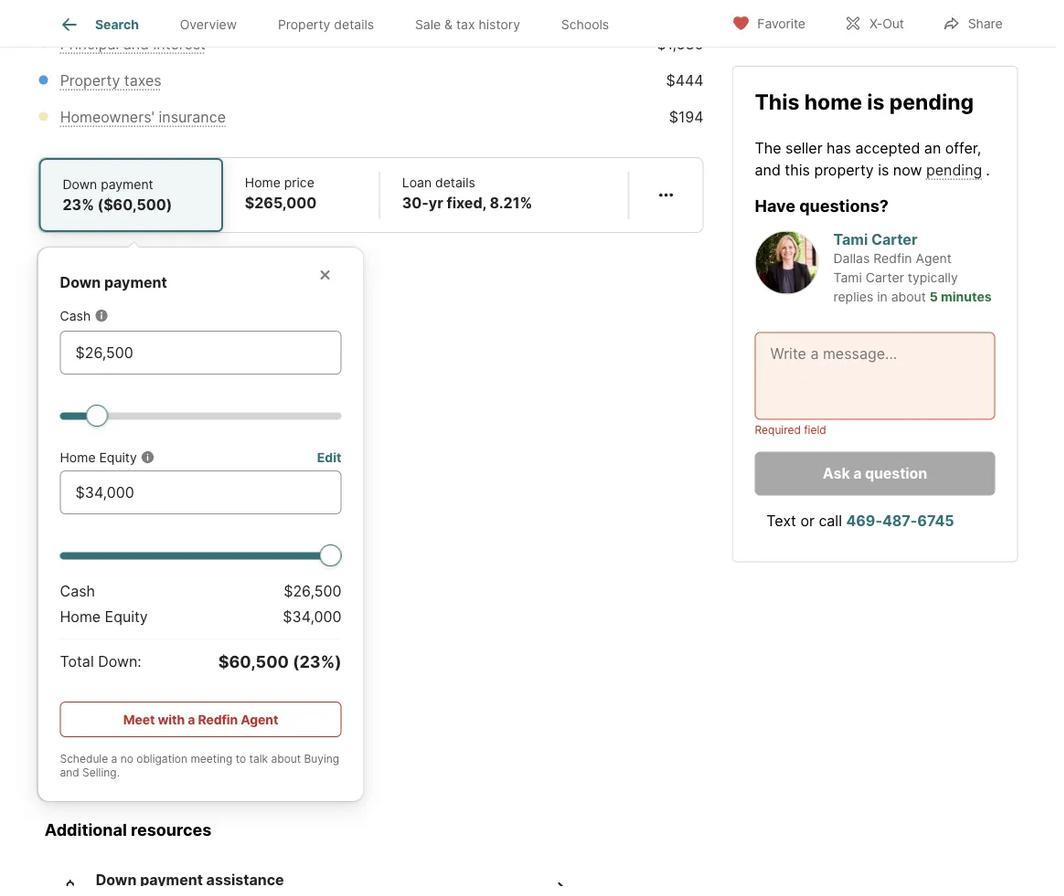 Task type: locate. For each thing, give the bounding box(es) containing it.
question
[[865, 465, 927, 483]]

replies
[[833, 289, 873, 305]]

and down schedule
[[60, 766, 79, 779]]

has
[[827, 139, 851, 157]]

details
[[334, 17, 374, 32], [435, 175, 475, 190]]

tami
[[833, 231, 868, 248], [833, 270, 862, 285]]

minutes
[[941, 289, 992, 305]]

ask
[[823, 465, 850, 483]]

1 vertical spatial a
[[188, 712, 195, 728]]

2 vertical spatial a
[[111, 752, 117, 766]]

down inside down payment 23% ($60,500)
[[63, 176, 97, 192]]

0 vertical spatial home
[[245, 175, 281, 190]]

payment inside the $60,500 (23%) tooltip
[[104, 273, 167, 291]]

tami up dallas
[[833, 231, 868, 248]]

1 vertical spatial down
[[60, 273, 101, 291]]

about inside tami carter typically replies in about
[[891, 289, 926, 305]]

payment
[[101, 176, 153, 192], [104, 273, 167, 291]]

0 vertical spatial home equity
[[60, 450, 137, 465]]

taxes
[[124, 71, 161, 89]]

details up the fixed,
[[435, 175, 475, 190]]

tax
[[456, 17, 475, 32]]

favorite button
[[716, 4, 821, 42]]

0 vertical spatial a
[[853, 465, 862, 483]]

down payment 23% ($60,500)
[[63, 176, 172, 213]]

agent
[[916, 251, 952, 266], [241, 712, 278, 728]]

carter inside tami carter dallas redfin agent
[[871, 231, 917, 248]]

down up 23%
[[63, 176, 97, 192]]

x-out
[[869, 16, 904, 32]]

a right with on the left of the page
[[188, 712, 195, 728]]

0 horizontal spatial and
[[60, 766, 79, 779]]

schedule
[[60, 752, 108, 766]]

loan
[[402, 175, 432, 190]]

redfin up meeting
[[198, 712, 238, 728]]

$444
[[666, 71, 704, 89]]

.
[[986, 161, 990, 179]]

0 vertical spatial agent
[[916, 251, 952, 266]]

carter for tami carter dallas redfin agent
[[871, 231, 917, 248]]

sale & tax history tab
[[395, 3, 541, 47]]

tab list containing search
[[38, 0, 644, 47]]

property for property taxes
[[60, 71, 120, 89]]

dallas redfin agenttami carter image
[[755, 231, 819, 295]]

tami down dallas
[[833, 270, 862, 285]]

2 horizontal spatial a
[[853, 465, 862, 483]]

details left sale at top left
[[334, 17, 374, 32]]

loan details 30-yr fixed, 8.21%
[[402, 175, 532, 212]]

edit link
[[317, 448, 341, 467]]

1 vertical spatial agent
[[241, 712, 278, 728]]

down down 23%
[[60, 273, 101, 291]]

0 horizontal spatial redfin
[[198, 712, 238, 728]]

30-
[[402, 194, 429, 212]]

0 vertical spatial property
[[278, 17, 330, 32]]

(23%)
[[293, 652, 341, 672]]

cash
[[60, 308, 91, 324], [60, 582, 95, 600]]

details for property details
[[334, 17, 374, 32]]

2 vertical spatial and
[[60, 766, 79, 779]]

field
[[804, 424, 826, 437]]

1 vertical spatial equity
[[105, 608, 148, 626]]

home equity
[[60, 450, 137, 465], [60, 608, 148, 626]]

search
[[95, 17, 139, 32]]

5 minutes
[[930, 289, 992, 305]]

about
[[891, 289, 926, 305], [271, 752, 301, 766]]

edit
[[317, 450, 341, 465]]

1 horizontal spatial about
[[891, 289, 926, 305]]

1 vertical spatial details
[[435, 175, 475, 190]]

agent up "talk"
[[241, 712, 278, 728]]

0 horizontal spatial property
[[60, 71, 120, 89]]

property inside property details tab
[[278, 17, 330, 32]]

a inside ask a question button
[[853, 465, 862, 483]]

pending
[[889, 89, 974, 114], [926, 161, 982, 179]]

accepted
[[855, 139, 920, 157]]

($60,500)
[[97, 196, 172, 213]]

property for property details
[[278, 17, 330, 32]]

carter inside tami carter typically replies in about
[[866, 270, 904, 285]]

0 vertical spatial down
[[63, 176, 97, 192]]

with
[[158, 712, 185, 728]]

0 vertical spatial details
[[334, 17, 374, 32]]

1 vertical spatial is
[[878, 161, 889, 179]]

$60,500 (23%) tooltip
[[38, 233, 704, 802]]

details inside property details tab
[[334, 17, 374, 32]]

0 vertical spatial payment
[[101, 176, 153, 192]]

cash down the down payment
[[60, 308, 91, 324]]

search link
[[58, 14, 139, 36]]

homeowners' insurance link
[[60, 108, 226, 126]]

a right ask
[[853, 465, 862, 483]]

1 horizontal spatial property
[[278, 17, 330, 32]]

share
[[968, 16, 1003, 32]]

1 horizontal spatial details
[[435, 175, 475, 190]]

payment down ($60,500)
[[104, 273, 167, 291]]

text or call 469-487-6745
[[766, 512, 954, 530]]

Down Payment Slider range field
[[60, 404, 341, 426]]

1 vertical spatial payment
[[104, 273, 167, 291]]

favorite
[[757, 16, 805, 32]]

tab list
[[38, 0, 644, 47]]

payment up ($60,500)
[[101, 176, 153, 192]]

487-
[[882, 512, 917, 530]]

this
[[785, 161, 810, 179]]

tami inside tami carter typically replies in about
[[833, 270, 862, 285]]

overview tab
[[159, 3, 257, 47]]

0 horizontal spatial details
[[334, 17, 374, 32]]

1 horizontal spatial agent
[[916, 251, 952, 266]]

none text field inside the $60,500 (23%) tooltip
[[75, 342, 326, 364]]

details for loan details 30-yr fixed, 8.21%
[[435, 175, 475, 190]]

0 horizontal spatial agent
[[241, 712, 278, 728]]

23%
[[63, 196, 94, 213]]

None text field
[[75, 342, 326, 364]]

$194
[[669, 108, 704, 126]]

and down search
[[123, 35, 149, 53]]

1 home equity from the top
[[60, 450, 137, 465]]

a
[[853, 465, 862, 483], [188, 712, 195, 728], [111, 752, 117, 766]]

a left no on the bottom left of page
[[111, 752, 117, 766]]

1 vertical spatial property
[[60, 71, 120, 89]]

pending down offer,
[[926, 161, 982, 179]]

about inside the schedule a no obligation meeting to talk about buying and selling.
[[271, 752, 301, 766]]

0 horizontal spatial about
[[271, 752, 301, 766]]

this
[[755, 89, 799, 114]]

now
[[893, 161, 922, 179]]

None text field
[[75, 482, 326, 504]]

is inside the seller has accepted an offer, and this property is now
[[878, 161, 889, 179]]

is right home
[[867, 89, 885, 114]]

and
[[123, 35, 149, 53], [755, 161, 781, 179], [60, 766, 79, 779]]

about right "talk"
[[271, 752, 301, 766]]

sale & tax history
[[415, 17, 520, 32]]

tami for tami carter typically replies in about
[[833, 270, 862, 285]]

1 vertical spatial about
[[271, 752, 301, 766]]

a inside the schedule a no obligation meeting to talk about buying and selling.
[[111, 752, 117, 766]]

ask a question
[[823, 465, 927, 483]]

0 vertical spatial and
[[123, 35, 149, 53]]

1 vertical spatial cash
[[60, 582, 95, 600]]

carter up tami carter typically replies in about
[[871, 231, 917, 248]]

additional
[[44, 820, 127, 840]]

1 vertical spatial redfin
[[198, 712, 238, 728]]

carter
[[871, 231, 917, 248], [866, 270, 904, 285]]

payment inside down payment 23% ($60,500)
[[101, 176, 153, 192]]

redfin inside tami carter dallas redfin agent
[[873, 251, 912, 266]]

questions?
[[799, 195, 889, 216]]

8.21%
[[490, 194, 532, 212]]

0 vertical spatial carter
[[871, 231, 917, 248]]

and down the
[[755, 161, 781, 179]]

2 tami from the top
[[833, 270, 862, 285]]

agent for carter
[[916, 251, 952, 266]]

1 vertical spatial tami
[[833, 270, 862, 285]]

pending up an
[[889, 89, 974, 114]]

0 vertical spatial equity
[[99, 450, 137, 465]]

property taxes link
[[60, 71, 161, 89]]

redfin
[[873, 251, 912, 266], [198, 712, 238, 728]]

2 horizontal spatial and
[[755, 161, 781, 179]]

an
[[924, 139, 941, 157]]

redfin down the tami carter link
[[873, 251, 912, 266]]

0 vertical spatial about
[[891, 289, 926, 305]]

price
[[284, 175, 314, 190]]

tami for tami carter dallas redfin agent
[[833, 231, 868, 248]]

agent inside tami carter dallas redfin agent
[[916, 251, 952, 266]]

1 tami from the top
[[833, 231, 868, 248]]

about left 5
[[891, 289, 926, 305]]

1 vertical spatial home equity
[[60, 608, 148, 626]]

dallas
[[833, 251, 870, 266]]

a inside meet with a redfin agent button
[[188, 712, 195, 728]]

sale
[[415, 17, 441, 32]]

2 home equity from the top
[[60, 608, 148, 626]]

cash up total
[[60, 582, 95, 600]]

agent inside button
[[241, 712, 278, 728]]

no
[[120, 752, 133, 766]]

2 vertical spatial home
[[60, 608, 101, 626]]

0 vertical spatial cash
[[60, 308, 91, 324]]

redfin for with
[[198, 712, 238, 728]]

meeting
[[191, 752, 233, 766]]

0 vertical spatial redfin
[[873, 251, 912, 266]]

1 horizontal spatial a
[[188, 712, 195, 728]]

schedule a no obligation meeting to talk about buying and selling.
[[60, 752, 339, 779]]

fixed,
[[447, 194, 486, 212]]

carter up in
[[866, 270, 904, 285]]

0 vertical spatial tami
[[833, 231, 868, 248]]

x-
[[869, 16, 882, 32]]

0 vertical spatial pending
[[889, 89, 974, 114]]

1 vertical spatial and
[[755, 161, 781, 179]]

equity
[[99, 450, 137, 465], [105, 608, 148, 626]]

1 vertical spatial carter
[[866, 270, 904, 285]]

down inside the $60,500 (23%) tooltip
[[60, 273, 101, 291]]

property
[[814, 161, 874, 179]]

details inside loan details 30-yr fixed, 8.21%
[[435, 175, 475, 190]]

or
[[800, 512, 815, 530]]

property details
[[278, 17, 374, 32]]

redfin inside button
[[198, 712, 238, 728]]

principal
[[60, 35, 119, 53]]

agent up typically
[[916, 251, 952, 266]]

to
[[236, 752, 246, 766]]

is down 'accepted' on the top of the page
[[878, 161, 889, 179]]

tami inside tami carter dallas redfin agent
[[833, 231, 868, 248]]

home price $265,000
[[245, 175, 317, 212]]

1 horizontal spatial redfin
[[873, 251, 912, 266]]

0 horizontal spatial a
[[111, 752, 117, 766]]

0 vertical spatial is
[[867, 89, 885, 114]]



Task type: describe. For each thing, give the bounding box(es) containing it.
resources
[[131, 820, 212, 840]]

5
[[930, 289, 938, 305]]

none text field inside the $60,500 (23%) tooltip
[[75, 482, 326, 504]]

tami carter dallas redfin agent
[[833, 231, 952, 266]]

meet
[[123, 712, 155, 728]]

$265,000
[[245, 194, 317, 212]]

selling.
[[82, 766, 120, 779]]

share button
[[927, 4, 1018, 42]]

overview
[[180, 17, 237, 32]]

yr
[[429, 194, 443, 212]]

property details tab
[[257, 3, 395, 47]]

&
[[444, 17, 453, 32]]

redfin for carter
[[873, 251, 912, 266]]

payment for down payment
[[104, 273, 167, 291]]

and inside the schedule a no obligation meeting to talk about buying and selling.
[[60, 766, 79, 779]]

the
[[755, 139, 781, 157]]

meet with a redfin agent button
[[60, 702, 341, 738]]

home
[[804, 89, 862, 114]]

principal and interest link
[[60, 35, 206, 53]]

pending .
[[926, 161, 990, 179]]

this home is pending
[[755, 89, 974, 114]]

the seller has accepted an offer, and this property is now
[[755, 139, 981, 179]]

out
[[882, 16, 904, 32]]

insurance
[[159, 108, 226, 126]]

call
[[819, 512, 842, 530]]

x-out button
[[828, 4, 920, 42]]

$1,530
[[657, 35, 704, 53]]

$60,500
[[218, 652, 289, 672]]

carter for tami carter typically replies in about
[[866, 270, 904, 285]]

down for down payment
[[60, 273, 101, 291]]

and inside the seller has accepted an offer, and this property is now
[[755, 161, 781, 179]]

$60,500 (23%)
[[218, 652, 341, 672]]

1 horizontal spatial and
[[123, 35, 149, 53]]

talk
[[249, 752, 268, 766]]

buying
[[304, 752, 339, 766]]

interest
[[153, 35, 206, 53]]

history
[[479, 17, 520, 32]]

offer,
[[945, 139, 981, 157]]

total
[[60, 653, 94, 671]]

a for no
[[111, 752, 117, 766]]

1 vertical spatial pending
[[926, 161, 982, 179]]

property taxes
[[60, 71, 161, 89]]

tami carter link
[[833, 231, 917, 248]]

required field
[[755, 424, 826, 437]]

have
[[755, 195, 795, 216]]

homeowners' insurance
[[60, 108, 226, 126]]

ask a question button
[[755, 452, 995, 496]]

pending link
[[926, 161, 982, 179]]

schools tab
[[541, 3, 630, 47]]

homeowners'
[[60, 108, 155, 126]]

a for question
[[853, 465, 862, 483]]

total down:
[[60, 653, 141, 671]]

6745
[[917, 512, 954, 530]]

2 cash from the top
[[60, 582, 95, 600]]

agent for with
[[241, 712, 278, 728]]

$26,500
[[284, 582, 341, 600]]

$34,000
[[283, 608, 341, 626]]

payment for down payment 23% ($60,500)
[[101, 176, 153, 192]]

text
[[766, 512, 796, 530]]

seller
[[785, 139, 822, 157]]

1 cash from the top
[[60, 308, 91, 324]]

down for down payment 23% ($60,500)
[[63, 176, 97, 192]]

meet with a redfin agent
[[123, 712, 278, 728]]

home inside home price $265,000
[[245, 175, 281, 190]]

principal and interest
[[60, 35, 206, 53]]

1 vertical spatial home
[[60, 450, 96, 465]]

obligation
[[136, 752, 187, 766]]

additional resources
[[44, 820, 212, 840]]

Write a message... text field
[[770, 343, 980, 409]]

Home Equity Slider range field
[[60, 544, 341, 566]]

in
[[877, 289, 888, 305]]

required
[[755, 424, 801, 437]]

down:
[[98, 653, 141, 671]]

schools
[[561, 17, 609, 32]]

have questions?
[[755, 195, 889, 216]]

469-
[[846, 512, 882, 530]]

typically
[[908, 270, 958, 285]]

469-487-6745 link
[[846, 512, 954, 530]]



Task type: vqa. For each thing, say whether or not it's contained in the screenshot.
Center
no



